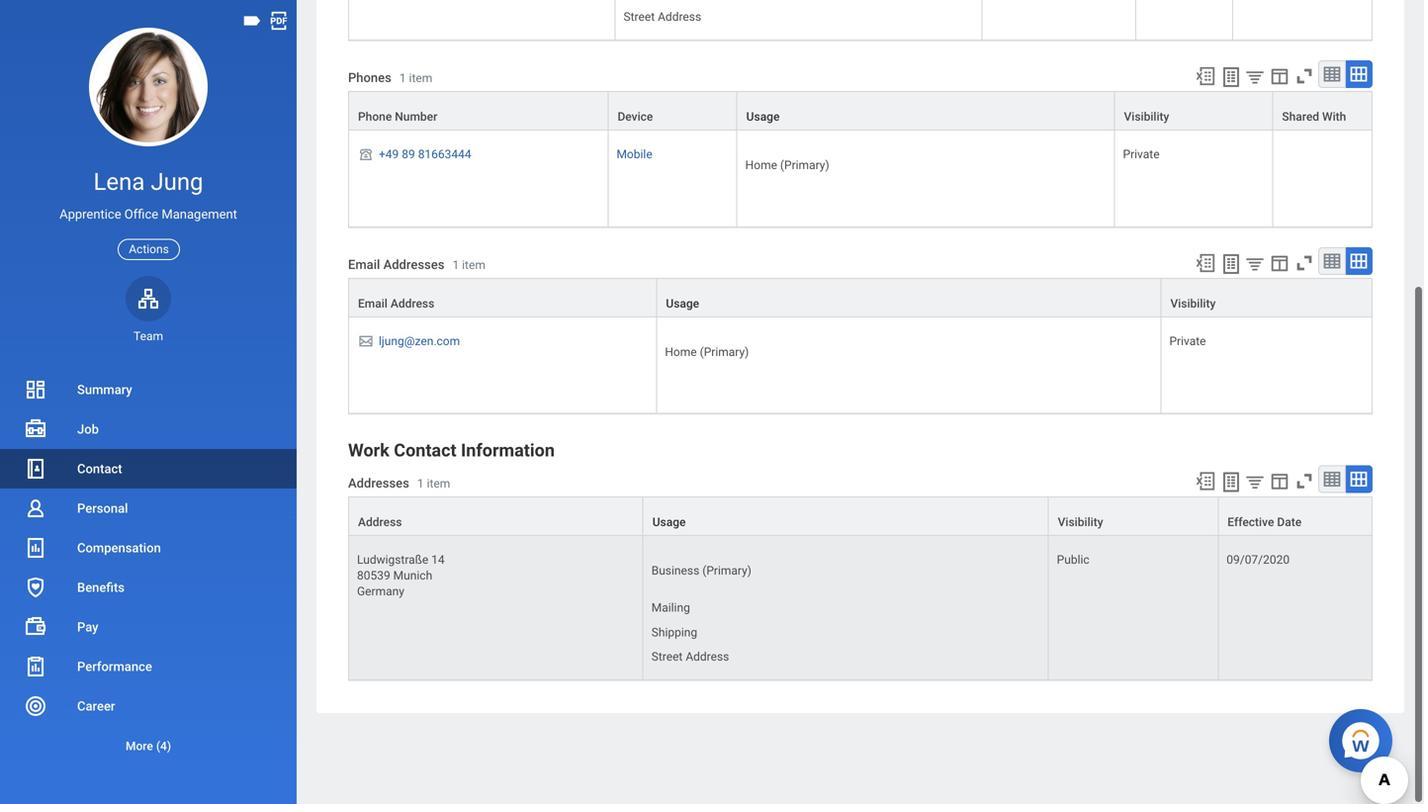 Task type: vqa. For each thing, say whether or not it's contained in the screenshot.
Paid
no



Task type: describe. For each thing, give the bounding box(es) containing it.
usage for 1
[[653, 515, 686, 529]]

compensation image
[[24, 536, 47, 560]]

09/07/2020
[[1227, 553, 1290, 567]]

row containing address
[[348, 497, 1374, 536]]

email addresses 1 item
[[348, 257, 486, 272]]

usage for addresses
[[666, 297, 700, 311]]

select to filter grid data image for email addresses
[[1245, 253, 1267, 274]]

14
[[432, 553, 445, 567]]

ljung@zen.com link
[[379, 330, 460, 348]]

1 vertical spatial home (primary) element
[[665, 341, 749, 359]]

device button
[[609, 92, 737, 130]]

phone number
[[358, 110, 438, 124]]

item for addresses
[[427, 477, 451, 491]]

office
[[124, 207, 158, 222]]

team link
[[126, 276, 171, 344]]

compensation link
[[0, 528, 297, 568]]

view printable version (pdf) image
[[268, 10, 290, 32]]

row containing +49 89 81663444
[[348, 131, 1374, 227]]

0 horizontal spatial home
[[665, 345, 697, 359]]

row containing email address
[[348, 278, 1374, 317]]

performance
[[77, 660, 152, 674]]

apprentice
[[59, 207, 121, 222]]

email for addresses
[[348, 257, 380, 272]]

actions
[[129, 243, 169, 256]]

more (4) button
[[0, 726, 297, 766]]

lena
[[93, 168, 145, 196]]

workday assistant region
[[1330, 702, 1401, 773]]

email address button
[[349, 279, 656, 317]]

0 vertical spatial home (primary)
[[746, 158, 830, 172]]

item for phones
[[409, 71, 433, 85]]

actions button
[[118, 239, 180, 260]]

with
[[1323, 110, 1347, 124]]

street address for the street address element in items selected list
[[652, 650, 730, 664]]

job link
[[0, 410, 297, 449]]

expand table image
[[1350, 470, 1370, 490]]

work contact information
[[348, 441, 555, 461]]

team lena jung element
[[126, 328, 171, 344]]

more (4) button
[[0, 735, 297, 759]]

more (4)
[[126, 740, 171, 754]]

expand table image for addresses
[[1350, 251, 1370, 271]]

expand table image for 1
[[1350, 64, 1370, 84]]

phones
[[348, 70, 392, 85]]

1 horizontal spatial contact
[[394, 441, 457, 461]]

mailing element
[[652, 597, 691, 615]]

benefits link
[[0, 568, 297, 608]]

date
[[1278, 515, 1302, 529]]

select to filter grid data image for addresses
[[1245, 472, 1267, 492]]

personal
[[77, 501, 128, 516]]

0 vertical spatial usage
[[747, 110, 780, 124]]

80539
[[357, 569, 391, 583]]

personal image
[[24, 497, 47, 521]]

(primary) for items selected list
[[703, 564, 752, 578]]

ludwigstraße 14 80539 munich germany
[[357, 553, 445, 599]]

0 vertical spatial visibility button
[[1116, 92, 1273, 130]]

shared with button
[[1274, 92, 1373, 130]]

pay image
[[24, 616, 47, 639]]

contact link
[[0, 449, 297, 489]]

1 inside email addresses 1 item
[[453, 258, 459, 272]]

0 vertical spatial home (primary) element
[[746, 154, 830, 172]]

effective date button
[[1219, 498, 1373, 535]]

ljung@zen.com
[[379, 334, 460, 348]]

(4)
[[156, 740, 171, 754]]

email for address
[[358, 297, 388, 311]]

+49 89 81663444
[[379, 147, 472, 161]]

row containing ljung@zen.com
[[348, 317, 1374, 414]]

effective date
[[1228, 515, 1302, 529]]

address button
[[349, 498, 643, 535]]

(primary) for row containing ljung@zen.com
[[700, 345, 749, 359]]

more
[[126, 740, 153, 754]]

shipping
[[652, 626, 698, 640]]

ludwigstraße
[[357, 553, 429, 567]]

mail image
[[357, 333, 375, 349]]

email address
[[358, 297, 435, 311]]

export to excel image for 1
[[1195, 471, 1217, 492]]

select to filter grid data image for phones
[[1245, 66, 1267, 87]]

career
[[77, 699, 115, 714]]

device
[[618, 110, 653, 124]]

performance link
[[0, 647, 297, 687]]

munich
[[394, 569, 433, 583]]

benefits image
[[24, 576, 47, 600]]

public
[[1058, 553, 1090, 567]]

pay link
[[0, 608, 297, 647]]

table image for addresses
[[1323, 251, 1343, 271]]

shipping element
[[652, 622, 698, 640]]

fullscreen image for email addresses
[[1294, 252, 1316, 274]]

toolbar for addresses
[[1186, 466, 1374, 497]]

apprentice office management
[[59, 207, 237, 222]]

public element
[[1058, 549, 1090, 567]]

usage button for 1
[[644, 498, 1049, 535]]

export to worksheets image
[[1220, 252, 1244, 276]]

shared with
[[1283, 110, 1347, 124]]

table image for 1
[[1323, 64, 1343, 84]]

visibility button for addresses
[[1162, 279, 1373, 317]]



Task type: locate. For each thing, give the bounding box(es) containing it.
1 horizontal spatial private
[[1170, 334, 1207, 348]]

number
[[395, 110, 438, 124]]

export to worksheets image right export to excel icon
[[1220, 65, 1244, 89]]

job
[[77, 422, 99, 437]]

management
[[162, 207, 237, 222]]

address
[[658, 10, 702, 24], [391, 297, 435, 311], [358, 515, 402, 529], [686, 650, 730, 664]]

0 vertical spatial private
[[1124, 147, 1160, 161]]

1 vertical spatial usage button
[[657, 279, 1161, 317]]

1 vertical spatial export to excel image
[[1195, 471, 1217, 492]]

1 select to filter grid data image from the top
[[1245, 66, 1267, 87]]

phone
[[358, 110, 392, 124]]

usage button
[[738, 92, 1115, 130], [657, 279, 1161, 317], [644, 498, 1049, 535]]

1 for addresses
[[417, 477, 424, 491]]

table image
[[1323, 470, 1343, 490]]

contact inside "link"
[[77, 462, 122, 476]]

export to worksheets image
[[1220, 65, 1244, 89], [1220, 471, 1244, 494]]

0 vertical spatial usage button
[[738, 92, 1115, 130]]

cell
[[348, 0, 616, 40], [983, 0, 1137, 40], [1137, 0, 1234, 40], [1234, 0, 1374, 40], [1274, 131, 1374, 227]]

summary image
[[24, 378, 47, 402]]

career image
[[24, 695, 47, 718]]

2 row from the top
[[348, 131, 1374, 227]]

1 vertical spatial visibility button
[[1162, 279, 1373, 317]]

fullscreen image
[[1294, 65, 1316, 87], [1294, 252, 1316, 274], [1294, 471, 1316, 492]]

effective
[[1228, 515, 1275, 529]]

street address element inside items selected list
[[652, 646, 730, 664]]

0 vertical spatial export to worksheets image
[[1220, 65, 1244, 89]]

export to excel image for addresses
[[1195, 252, 1217, 274]]

mobile
[[617, 147, 653, 161]]

1 vertical spatial street address element
[[652, 646, 730, 664]]

1 vertical spatial street
[[652, 650, 683, 664]]

0 vertical spatial toolbar
[[1186, 60, 1374, 91]]

germany
[[357, 585, 405, 599]]

2 vertical spatial item
[[427, 477, 451, 491]]

view team image
[[137, 287, 160, 310]]

navigation pane region
[[0, 0, 297, 805]]

personal link
[[0, 489, 297, 528]]

select to filter grid data image right export to worksheets icon
[[1245, 253, 1267, 274]]

row containing ludwigstraße 14
[[348, 536, 1374, 681]]

2 vertical spatial visibility button
[[1050, 498, 1218, 535]]

team
[[134, 329, 163, 343]]

street address
[[624, 10, 702, 24], [652, 650, 730, 664]]

1 toolbar from the top
[[1186, 60, 1374, 91]]

click to view/edit grid preferences image right export to worksheets icon
[[1270, 252, 1291, 274]]

1 vertical spatial usage
[[666, 297, 700, 311]]

1 expand table image from the top
[[1350, 64, 1370, 84]]

1 vertical spatial item
[[462, 258, 486, 272]]

select to filter grid data image up effective at the bottom of the page
[[1245, 472, 1267, 492]]

1 fullscreen image from the top
[[1294, 65, 1316, 87]]

expand table image
[[1350, 64, 1370, 84], [1350, 251, 1370, 271]]

item inside email addresses 1 item
[[462, 258, 486, 272]]

2 export to excel image from the top
[[1195, 471, 1217, 492]]

0 vertical spatial expand table image
[[1350, 64, 1370, 84]]

1 horizontal spatial home
[[746, 158, 778, 172]]

1 vertical spatial home
[[665, 345, 697, 359]]

click to view/edit grid preferences image for addresses
[[1270, 252, 1291, 274]]

(primary)
[[781, 158, 830, 172], [700, 345, 749, 359], [703, 564, 752, 578]]

2 vertical spatial fullscreen image
[[1294, 471, 1316, 492]]

home
[[746, 158, 778, 172], [665, 345, 697, 359]]

private
[[1124, 147, 1160, 161], [1170, 334, 1207, 348]]

phone image
[[357, 146, 375, 162]]

item inside phones 1 item
[[409, 71, 433, 85]]

item
[[409, 71, 433, 85], [462, 258, 486, 272], [427, 477, 451, 491]]

2 vertical spatial usage
[[653, 515, 686, 529]]

address inside row
[[658, 10, 702, 24]]

3 row from the top
[[348, 278, 1374, 317]]

1 inside addresses 1 item
[[417, 477, 424, 491]]

2 click to view/edit grid preferences image from the top
[[1270, 471, 1291, 492]]

street
[[624, 10, 655, 24], [652, 650, 683, 664]]

1 vertical spatial addresses
[[348, 476, 410, 491]]

1 row from the top
[[348, 91, 1374, 131]]

visibility button
[[1116, 92, 1273, 130], [1162, 279, 1373, 317], [1050, 498, 1218, 535]]

1 table image from the top
[[1323, 64, 1343, 84]]

0 vertical spatial export to excel image
[[1195, 252, 1217, 274]]

1 inside phones 1 item
[[400, 71, 406, 85]]

home (primary)
[[746, 158, 830, 172], [665, 345, 749, 359]]

summary link
[[0, 370, 297, 410]]

visibility button down export to excel icon
[[1116, 92, 1273, 130]]

job image
[[24, 418, 47, 441]]

list containing summary
[[0, 370, 297, 766]]

fullscreen image for addresses
[[1294, 471, 1316, 492]]

1 vertical spatial private
[[1170, 334, 1207, 348]]

street address element down shipping
[[652, 646, 730, 664]]

phone number button
[[349, 92, 608, 130]]

fullscreen image right click to view/edit grid preferences image
[[1294, 65, 1316, 87]]

0 vertical spatial email
[[348, 257, 380, 272]]

email inside popup button
[[358, 297, 388, 311]]

1 vertical spatial (primary)
[[700, 345, 749, 359]]

2 fullscreen image from the top
[[1294, 252, 1316, 274]]

2 vertical spatial 1
[[417, 477, 424, 491]]

list
[[0, 370, 297, 766]]

1 click to view/edit grid preferences image from the top
[[1270, 252, 1291, 274]]

3 select to filter grid data image from the top
[[1245, 472, 1267, 492]]

1 right 'phones'
[[400, 71, 406, 85]]

toolbar for email addresses
[[1186, 247, 1374, 278]]

toolbar for phones
[[1186, 60, 1374, 91]]

2 horizontal spatial visibility
[[1171, 297, 1217, 311]]

0 vertical spatial addresses
[[384, 257, 445, 272]]

1 vertical spatial visibility
[[1171, 297, 1217, 311]]

select to filter grid data image left click to view/edit grid preferences image
[[1245, 66, 1267, 87]]

visibility button up public element
[[1050, 498, 1218, 535]]

click to view/edit grid preferences image
[[1270, 65, 1291, 87]]

mobile link
[[617, 143, 653, 161]]

1 vertical spatial 1
[[453, 258, 459, 272]]

street address inside items selected list
[[652, 650, 730, 664]]

export to excel image
[[1195, 65, 1217, 87]]

business (primary)
[[652, 564, 752, 578]]

2 vertical spatial select to filter grid data image
[[1245, 472, 1267, 492]]

0 vertical spatial private element
[[1124, 143, 1160, 161]]

private element
[[1124, 143, 1160, 161], [1170, 330, 1207, 348]]

export to excel image
[[1195, 252, 1217, 274], [1195, 471, 1217, 492]]

1 vertical spatial email
[[358, 297, 388, 311]]

1 horizontal spatial visibility
[[1125, 110, 1170, 124]]

2 table image from the top
[[1323, 251, 1343, 271]]

email up email address
[[348, 257, 380, 272]]

1 vertical spatial home (primary)
[[665, 345, 749, 359]]

1
[[400, 71, 406, 85], [453, 258, 459, 272], [417, 477, 424, 491]]

0 vertical spatial select to filter grid data image
[[1245, 66, 1267, 87]]

5 row from the top
[[348, 497, 1374, 536]]

benefits
[[77, 580, 125, 595]]

0 horizontal spatial contact
[[77, 462, 122, 476]]

items selected list
[[652, 597, 761, 668]]

0 horizontal spatial private
[[1124, 147, 1160, 161]]

click to view/edit grid preferences image
[[1270, 252, 1291, 274], [1270, 471, 1291, 492]]

3 toolbar from the top
[[1186, 466, 1374, 497]]

2 horizontal spatial 1
[[453, 258, 459, 272]]

1 vertical spatial table image
[[1323, 251, 1343, 271]]

0 vertical spatial 1
[[400, 71, 406, 85]]

visibility button for 1
[[1050, 498, 1218, 535]]

export to worksheets image for phones
[[1220, 65, 1244, 89]]

2 expand table image from the top
[[1350, 251, 1370, 271]]

export to worksheets image up effective at the bottom of the page
[[1220, 471, 1244, 494]]

item down work contact information
[[427, 477, 451, 491]]

fullscreen image for phones
[[1294, 65, 1316, 87]]

address inside popup button
[[358, 515, 402, 529]]

2 toolbar from the top
[[1186, 247, 1374, 278]]

item inside addresses 1 item
[[427, 477, 451, 491]]

work
[[348, 441, 390, 461]]

table image
[[1323, 64, 1343, 84], [1323, 251, 1343, 271]]

street address row
[[348, 0, 1374, 40]]

visibility
[[1125, 110, 1170, 124], [1171, 297, 1217, 311], [1059, 515, 1104, 529]]

visibility button down export to worksheets icon
[[1162, 279, 1373, 317]]

2 vertical spatial (primary)
[[703, 564, 752, 578]]

address inside popup button
[[391, 297, 435, 311]]

1 vertical spatial street address
[[652, 650, 730, 664]]

0 horizontal spatial private element
[[1124, 143, 1160, 161]]

1 vertical spatial click to view/edit grid preferences image
[[1270, 471, 1291, 492]]

tag image
[[241, 10, 263, 32]]

visibility for addresses
[[1171, 297, 1217, 311]]

2 vertical spatial visibility
[[1059, 515, 1104, 529]]

0 vertical spatial fullscreen image
[[1294, 65, 1316, 87]]

2 vertical spatial usage button
[[644, 498, 1049, 535]]

lena jung
[[93, 168, 203, 196]]

0 vertical spatial item
[[409, 71, 433, 85]]

mailing
[[652, 601, 691, 615]]

1 horizontal spatial private element
[[1170, 330, 1207, 348]]

street inside items selected list
[[652, 650, 683, 664]]

street address up device popup button
[[624, 10, 702, 24]]

0 vertical spatial (primary)
[[781, 158, 830, 172]]

1 export to excel image from the top
[[1195, 252, 1217, 274]]

fullscreen image left table icon at right bottom
[[1294, 471, 1316, 492]]

contact up addresses 1 item
[[394, 441, 457, 461]]

item up the number
[[409, 71, 433, 85]]

business (primary) element
[[652, 560, 752, 578]]

+49 89 81663444 link
[[379, 143, 472, 161]]

1 vertical spatial toolbar
[[1186, 247, 1374, 278]]

1 vertical spatial export to worksheets image
[[1220, 471, 1244, 494]]

1 vertical spatial private element
[[1170, 330, 1207, 348]]

email
[[348, 257, 380, 272], [358, 297, 388, 311]]

street address element
[[624, 6, 702, 24], [652, 646, 730, 664]]

1 for phones
[[400, 71, 406, 85]]

1 down work contact information
[[417, 477, 424, 491]]

addresses 1 item
[[348, 476, 451, 491]]

address inside items selected list
[[686, 650, 730, 664]]

1 horizontal spatial 1
[[417, 477, 424, 491]]

home (primary) element
[[746, 154, 830, 172], [665, 341, 749, 359]]

row
[[348, 91, 1374, 131], [348, 131, 1374, 227], [348, 278, 1374, 317], [348, 317, 1374, 414], [348, 497, 1374, 536], [348, 536, 1374, 681]]

item up email address popup button
[[462, 258, 486, 272]]

jung
[[151, 168, 203, 196]]

contact image
[[24, 457, 47, 481]]

row containing phone number
[[348, 91, 1374, 131]]

0 vertical spatial street address element
[[624, 6, 702, 24]]

1 vertical spatial select to filter grid data image
[[1245, 253, 1267, 274]]

street address element up device popup button
[[624, 6, 702, 24]]

usage button for addresses
[[657, 279, 1161, 317]]

street inside row
[[624, 10, 655, 24]]

career link
[[0, 687, 297, 726]]

fullscreen image right export to worksheets icon
[[1294, 252, 1316, 274]]

0 vertical spatial home
[[746, 158, 778, 172]]

business
[[652, 564, 700, 578]]

0 horizontal spatial visibility
[[1059, 515, 1104, 529]]

81663444
[[418, 147, 472, 161]]

+49
[[379, 147, 399, 161]]

toolbar
[[1186, 60, 1374, 91], [1186, 247, 1374, 278], [1186, 466, 1374, 497]]

0 vertical spatial visibility
[[1125, 110, 1170, 124]]

addresses
[[384, 257, 445, 272], [348, 476, 410, 491]]

street address down shipping
[[652, 650, 730, 664]]

summary
[[77, 382, 132, 397]]

addresses up email address
[[384, 257, 445, 272]]

street address element inside street address row
[[624, 6, 702, 24]]

1 vertical spatial expand table image
[[1350, 251, 1370, 271]]

0 vertical spatial street
[[624, 10, 655, 24]]

1 vertical spatial fullscreen image
[[1294, 252, 1316, 274]]

address up ludwigstrasse
[[358, 515, 402, 529]]

street address for the street address element in the street address row
[[624, 10, 702, 24]]

0 vertical spatial click to view/edit grid preferences image
[[1270, 252, 1291, 274]]

2 export to worksheets image from the top
[[1220, 471, 1244, 494]]

email up mail image
[[358, 297, 388, 311]]

89
[[402, 147, 415, 161]]

contact up personal
[[77, 462, 122, 476]]

1 export to worksheets image from the top
[[1220, 65, 1244, 89]]

visibility for 1
[[1059, 515, 1104, 529]]

2 select to filter grid data image from the top
[[1245, 253, 1267, 274]]

0 vertical spatial table image
[[1323, 64, 1343, 84]]

0 vertical spatial street address
[[624, 10, 702, 24]]

compensation
[[77, 541, 161, 556]]

2 vertical spatial toolbar
[[1186, 466, 1374, 497]]

information
[[461, 441, 555, 461]]

6 row from the top
[[348, 536, 1374, 681]]

address down shipping
[[686, 650, 730, 664]]

3 fullscreen image from the top
[[1294, 471, 1316, 492]]

click to view/edit grid preferences image up effective date popup button
[[1270, 471, 1291, 492]]

street address inside street address row
[[624, 10, 702, 24]]

1 up email address popup button
[[453, 258, 459, 272]]

address up ljung@zen.com link
[[391, 297, 435, 311]]

contact
[[394, 441, 457, 461], [77, 462, 122, 476]]

pay
[[77, 620, 98, 635]]

performance image
[[24, 655, 47, 679]]

0 horizontal spatial 1
[[400, 71, 406, 85]]

export to worksheets image for addresses
[[1220, 471, 1244, 494]]

addresses down work
[[348, 476, 410, 491]]

usage
[[747, 110, 780, 124], [666, 297, 700, 311], [653, 515, 686, 529]]

phones 1 item
[[348, 70, 433, 85]]

address up device popup button
[[658, 10, 702, 24]]

4 row from the top
[[348, 317, 1374, 414]]

shared
[[1283, 110, 1320, 124]]

select to filter grid data image
[[1245, 66, 1267, 87], [1245, 253, 1267, 274], [1245, 472, 1267, 492]]

click to view/edit grid preferences image for 1
[[1270, 471, 1291, 492]]



